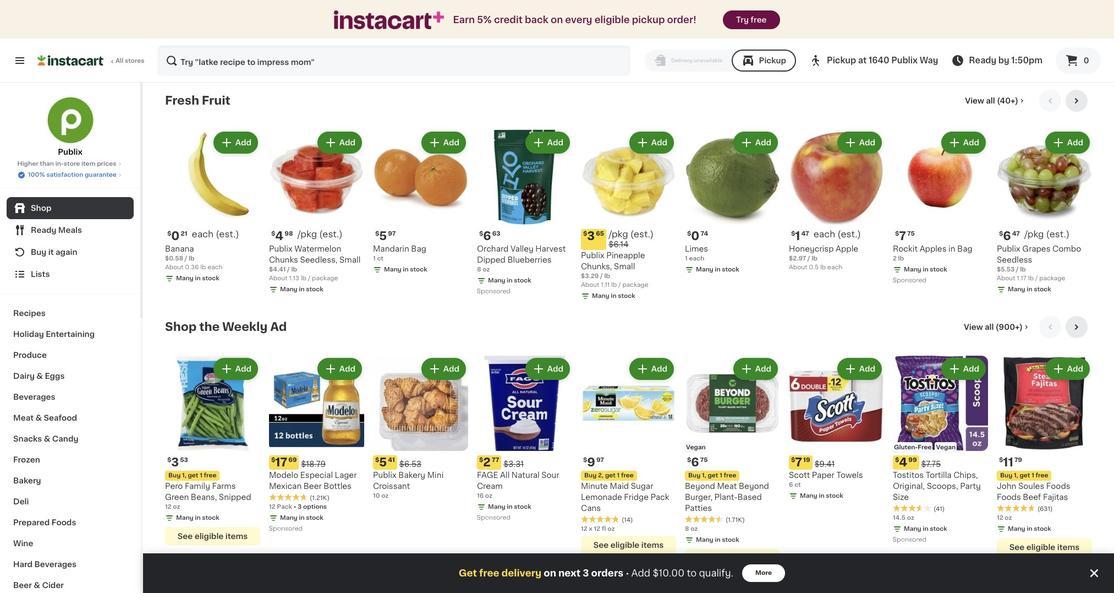 Task type: vqa. For each thing, say whether or not it's contained in the screenshot.
"Grade"
no



Task type: locate. For each thing, give the bounding box(es) containing it.
fage
[[477, 472, 499, 479]]

get up the family
[[188, 473, 198, 479]]

0 horizontal spatial 0
[[171, 230, 180, 242]]

about inside banana $0.58 / lb about 0.36 lb each
[[165, 264, 184, 270]]

cream
[[477, 483, 503, 490]]

1 horizontal spatial meat
[[718, 483, 738, 490]]

see eligible items button down the (631)
[[998, 538, 1093, 557]]

$ inside $ 0 74
[[688, 231, 692, 237]]

view for view all (900+)
[[965, 323, 984, 331]]

hard beverages link
[[7, 554, 134, 575]]

fridge
[[625, 494, 649, 501]]

75 for 7
[[908, 231, 916, 237]]

1 47 from the left
[[802, 231, 810, 237]]

free
[[919, 445, 932, 451]]

$ for $ 1 47
[[792, 231, 796, 237]]

(est.) up pineapple
[[631, 230, 654, 238]]

1
[[796, 230, 801, 242], [373, 255, 376, 262], [686, 255, 688, 262], [200, 473, 203, 479], [618, 473, 620, 479], [720, 473, 723, 479], [1032, 473, 1035, 479]]

lb up 1.11
[[605, 273, 611, 279]]

5 (est.) from the left
[[1047, 230, 1070, 238]]

1 vertical spatial beer
[[13, 581, 32, 589]]

lb right 1.13
[[301, 275, 307, 281]]

1 horizontal spatial pack
[[651, 494, 670, 501]]

$ inside $ 6 75
[[688, 457, 692, 463]]

(est.) inside $4.98 per package (estimated) element
[[319, 230, 343, 238]]

1 vertical spatial •
[[626, 569, 630, 577]]

foods down john
[[998, 494, 1022, 501]]

0 for $ 0 74
[[692, 230, 700, 242]]

0 horizontal spatial foods
[[52, 519, 76, 526]]

0 vertical spatial all
[[116, 58, 123, 64]]

4 for publix watermelon chunks seedless, small
[[275, 230, 284, 242]]

/ inside banana $0.58 / lb about 0.36 lb each
[[185, 255, 187, 262]]

& for beer
[[34, 581, 40, 589]]

pickup down try free
[[760, 57, 787, 64]]

12 down john
[[998, 515, 1004, 521]]

6
[[484, 230, 492, 242], [1004, 230, 1012, 242], [692, 457, 700, 468], [790, 482, 794, 488]]

buy for 11
[[1001, 473, 1013, 479]]

buy for 3
[[168, 473, 181, 479]]

0 vertical spatial 7
[[900, 230, 907, 242]]

7 up rockit
[[900, 230, 907, 242]]

beyond up the "based"
[[739, 483, 770, 490]]

97 inside $ 9 97
[[597, 457, 605, 463]]

1 horizontal spatial ct
[[795, 482, 802, 488]]

more
[[756, 570, 773, 576]]

product group containing 9
[[581, 356, 677, 555]]

47 inside $ 6 47
[[1013, 231, 1021, 237]]

0 horizontal spatial each (est.)
[[192, 230, 239, 238]]

75
[[908, 231, 916, 237], [701, 457, 708, 463]]

7 for $ 7 75
[[900, 230, 907, 242]]

$3.29
[[581, 273, 599, 279]]

1 get from the left
[[188, 473, 198, 479]]

1 horizontal spatial •
[[626, 569, 630, 577]]

1 bag from the left
[[411, 245, 427, 253]]

on right back
[[551, 15, 563, 24]]

many in stock
[[384, 266, 428, 273], [697, 266, 740, 273], [905, 266, 948, 273], [176, 275, 220, 281], [488, 278, 532, 284], [280, 286, 324, 292], [1009, 286, 1052, 292], [592, 293, 636, 299], [801, 493, 844, 499], [488, 504, 532, 510], [176, 515, 220, 521], [280, 515, 324, 521], [905, 526, 948, 532], [1009, 526, 1052, 532], [697, 537, 740, 543]]

8
[[477, 266, 482, 273], [686, 526, 690, 532]]

farms
[[212, 483, 236, 490]]

fajitas
[[1044, 494, 1069, 501]]

& for dairy
[[37, 372, 43, 380]]

stores
[[125, 58, 145, 64]]

3 /pkg from the left
[[1025, 230, 1045, 238]]

$ inside $ 2 77
[[480, 457, 484, 463]]

0 horizontal spatial ct
[[377, 255, 384, 262]]

0 vertical spatial view
[[966, 97, 985, 105]]

see eligible items for 11
[[1010, 544, 1080, 551]]

see down green
[[178, 533, 193, 540]]

$ for $ 6 47
[[1000, 231, 1004, 237]]

1, for 11
[[1015, 473, 1019, 479]]

sponsored badge image for modelo especial lager mexican beer bottles
[[269, 526, 303, 532]]

$ up honeycrisp
[[792, 231, 796, 237]]

product group containing 17
[[269, 356, 365, 535]]

1 vertical spatial pack
[[277, 504, 292, 510]]

3 buy 1, get 1 free from the left
[[1001, 473, 1049, 479]]

oz down green
[[173, 504, 180, 510]]

5 up the mandarin
[[380, 230, 387, 242]]

view left (900+)
[[965, 323, 984, 331]]

6 down scott
[[790, 482, 794, 488]]

& for snacks
[[44, 435, 50, 443]]

shop inside 'link'
[[165, 321, 197, 333]]

1 horizontal spatial bakery
[[399, 472, 426, 479]]

3 1, from the left
[[1015, 473, 1019, 479]]

/ inside honeycrisp apple $2.97 / lb about 0.5 lb each
[[808, 255, 811, 262]]

(est.) inside $0.21 each (estimated) element
[[216, 230, 239, 238]]

0 horizontal spatial bag
[[411, 245, 427, 253]]

0 horizontal spatial /pkg (est.)
[[298, 230, 343, 238]]

2 horizontal spatial foods
[[1047, 483, 1071, 490]]

/pkg (est.) inside $6.47 per package (estimated) element
[[1025, 230, 1070, 238]]

each (est.) for 1
[[814, 230, 862, 238]]

0 vertical spatial 5
[[380, 230, 387, 242]]

snipped
[[219, 494, 251, 501]]

apples
[[920, 245, 947, 253]]

get for 11
[[1021, 473, 1031, 479]]

eligible down beans,
[[195, 533, 224, 540]]

0 vertical spatial item carousel region
[[165, 90, 1093, 307]]

item carousel region
[[165, 90, 1093, 307], [165, 316, 1093, 584]]

$ inside $ 0 21
[[167, 231, 171, 237]]

0 horizontal spatial 4
[[275, 230, 284, 242]]

$ for $ 9 97
[[584, 457, 588, 463]]

97 for 9
[[597, 457, 605, 463]]

1 horizontal spatial 1,
[[703, 473, 707, 479]]

2 bag from the left
[[958, 245, 973, 253]]

candy
[[52, 435, 78, 443]]

bakery
[[399, 472, 426, 479], [13, 477, 41, 485]]

0 horizontal spatial /pkg
[[298, 230, 317, 238]]

$ for $ 17 69
[[271, 457, 275, 463]]

1 horizontal spatial 7
[[900, 230, 907, 242]]

1 1, from the left
[[182, 473, 187, 479]]

free right get
[[480, 569, 500, 578]]

$ inside "$ 4 98"
[[271, 231, 275, 237]]

Search field
[[159, 46, 630, 75]]

2 inside rockit apples in bag 2 lb
[[894, 255, 897, 262]]

0 vertical spatial 2
[[894, 255, 897, 262]]

41
[[388, 457, 395, 463]]

meat up snacks in the left bottom of the page
[[13, 414, 34, 422]]

75 inside $ 6 75
[[701, 457, 708, 463]]

1, down $ 3 53
[[182, 473, 187, 479]]

many in stock down 12 pack • 3 options
[[280, 515, 324, 521]]

many in stock down beans,
[[176, 515, 220, 521]]

$ inside $ 5 97
[[376, 231, 380, 237]]

buy 1, get 1 free up soules
[[1001, 473, 1049, 479]]

based
[[738, 494, 763, 501]]

6 for $ 6 75
[[692, 457, 700, 468]]

orchard valley harvest dipped blueberries 8 oz
[[477, 245, 566, 273]]

1 vertical spatial view
[[965, 323, 984, 331]]

sponsored badge image right $10.00
[[686, 571, 719, 577]]

buy 1, get 1 free up the family
[[168, 473, 217, 479]]

1 vertical spatial 75
[[701, 457, 708, 463]]

ct down scott
[[795, 482, 802, 488]]

0 horizontal spatial 75
[[701, 457, 708, 463]]

/pkg for 6
[[1025, 230, 1045, 238]]

1 vertical spatial all
[[986, 323, 995, 331]]

0 vertical spatial beer
[[304, 483, 322, 490]]

None search field
[[157, 45, 631, 76]]

sponsored badge image down the 16
[[477, 515, 511, 521]]

view inside popup button
[[966, 97, 985, 105]]

beer inside modelo especial lager mexican beer bottles
[[304, 483, 322, 490]]

at
[[859, 56, 867, 64]]

$ for $ 4 98
[[271, 231, 275, 237]]

0 horizontal spatial small
[[340, 256, 361, 264]]

deli
[[13, 498, 29, 505]]

get for 6
[[708, 473, 719, 479]]

0 vertical spatial on
[[551, 15, 563, 24]]

publix inside popup button
[[892, 56, 918, 64]]

8 inside orchard valley harvest dipped blueberries 8 oz
[[477, 266, 482, 273]]

$ up burger,
[[688, 457, 692, 463]]

$ inside $ 11 79
[[1000, 457, 1004, 463]]

sponsored badge image for fage all natural sour cream
[[477, 515, 511, 521]]

oz inside orchard valley harvest dipped blueberries 8 oz
[[483, 266, 490, 273]]

lb up 0.5 at top
[[812, 255, 818, 262]]

0 vertical spatial 97
[[388, 231, 396, 237]]

get free delivery on next 3 orders • add $10.00 to qualify.
[[459, 569, 734, 578]]

0 horizontal spatial 7
[[796, 457, 803, 468]]

4 (est.) from the left
[[838, 230, 862, 238]]

/pkg inside $6.47 per package (estimated) element
[[1025, 230, 1045, 238]]

pickup inside button
[[760, 57, 787, 64]]

main content
[[143, 77, 1115, 593]]

beverages down dairy & eggs
[[13, 393, 55, 401]]

1 down limes on the right of the page
[[686, 255, 688, 262]]

1 horizontal spatial ready
[[970, 56, 997, 64]]

$ up minute
[[584, 457, 588, 463]]

see eligible items button down (14)
[[581, 536, 677, 555]]

0 vertical spatial foods
[[1047, 483, 1071, 490]]

47 inside the "$ 1 47"
[[802, 231, 810, 237]]

$2.77 original price: $3.31 element
[[477, 456, 573, 470]]

1 /pkg (est.) from the left
[[298, 230, 343, 238]]

47 for 1
[[802, 231, 810, 237]]

express icon image
[[334, 11, 445, 29]]

5 for $ 5 97
[[380, 230, 387, 242]]

12 for 12 oz
[[998, 515, 1004, 521]]

get for 3
[[188, 473, 198, 479]]

buy left it
[[31, 248, 46, 256]]

6 up burger,
[[692, 457, 700, 468]]

(1.21k)
[[310, 495, 330, 501]]

buy 1, get 1 free for 11
[[1001, 473, 1049, 479]]

$ for $ 0 21
[[167, 231, 171, 237]]

sponsored badge image down dipped
[[477, 288, 511, 295]]

47 up seedless
[[1013, 231, 1021, 237]]

cider
[[42, 581, 64, 589]]

7 inside "element"
[[796, 457, 803, 468]]

hard
[[13, 561, 33, 568]]

store
[[64, 161, 80, 167]]

74
[[701, 231, 709, 237]]

0 horizontal spatial beyond
[[686, 483, 716, 490]]

honeycrisp
[[790, 245, 834, 253]]

2 horizontal spatial buy 1, get 1 free
[[1001, 473, 1049, 479]]

1 vertical spatial ready
[[31, 226, 56, 234]]

free for 11
[[1037, 473, 1049, 479]]

sponsored badge image
[[894, 277, 927, 284], [477, 288, 511, 295], [477, 515, 511, 521], [269, 526, 303, 532], [894, 537, 927, 543], [686, 571, 719, 577]]

2 horizontal spatial 0
[[1085, 57, 1090, 64]]

0 horizontal spatial vegan
[[687, 445, 706, 451]]

0 horizontal spatial •
[[294, 504, 296, 510]]

0 vertical spatial meat
[[13, 414, 34, 422]]

$ inside $ 6 47
[[1000, 231, 1004, 237]]

see eligible items button for 9
[[581, 536, 677, 555]]

1 horizontal spatial 4
[[900, 457, 908, 468]]

& left eggs
[[37, 372, 43, 380]]

75 inside $ 7 75
[[908, 231, 916, 237]]

pickup for pickup at 1640 publix way
[[828, 56, 857, 64]]

$ for $ 6 75
[[688, 457, 692, 463]]

$ left 98
[[271, 231, 275, 237]]

fage all natural sour cream 16 oz
[[477, 472, 560, 499]]

view for view all (40+)
[[966, 97, 985, 105]]

publix inside publix watermelon chunks seedless, small $4.41 / lb about 1.13 lb / package
[[269, 245, 293, 253]]

$ inside $ 7 19
[[792, 457, 796, 463]]

2 get from the left
[[606, 473, 616, 479]]

1 up maid
[[618, 473, 620, 479]]

beyond meat beyond burger, plant-based patties
[[686, 483, 770, 512]]

12 for 12 pack • 3 options
[[269, 504, 276, 510]]

meat inside the beyond meat beyond burger, plant-based patties
[[718, 483, 738, 490]]

lb right 0.5 at top
[[821, 264, 827, 270]]

0 horizontal spatial beer
[[13, 581, 32, 589]]

scott
[[790, 472, 811, 479]]

0 vertical spatial 8
[[477, 266, 482, 273]]

1 (est.) from the left
[[216, 230, 239, 238]]

pero
[[165, 483, 183, 490]]

/pkg (est.) up 'watermelon' in the top left of the page
[[298, 230, 343, 238]]

1, down $ 11 79
[[1015, 473, 1019, 479]]

1 horizontal spatial 8
[[686, 526, 690, 532]]

$5.41 original price: $6.53 element
[[373, 456, 469, 470]]

many in stock down 1.13
[[280, 286, 324, 292]]

0 vertical spatial ct
[[377, 255, 384, 262]]

1 horizontal spatial /pkg
[[609, 230, 629, 238]]

• inside get free delivery on next 3 orders • add $10.00 to qualify.
[[626, 569, 630, 577]]

1 vertical spatial foods
[[998, 494, 1022, 501]]

$ inside $ 6 63
[[480, 231, 484, 237]]

oz
[[483, 266, 490, 273], [382, 493, 389, 499], [486, 493, 493, 499], [173, 504, 180, 510], [908, 515, 915, 521], [1006, 515, 1013, 521], [608, 526, 615, 532], [691, 526, 698, 532]]

see for 6
[[698, 555, 713, 562]]

see eligible items
[[178, 533, 248, 540], [594, 541, 664, 549], [1010, 544, 1080, 551], [698, 555, 768, 562]]

sponsored badge image for tostitos tortilla chips, original, scoops, party size
[[894, 537, 927, 543]]

0 vertical spatial •
[[294, 504, 296, 510]]

beyond up burger,
[[686, 483, 716, 490]]

oz inside publix bakery mini croissant 10 oz
[[382, 493, 389, 499]]

$3.31
[[504, 461, 524, 468]]

1 vertical spatial item carousel region
[[165, 316, 1093, 584]]

0 vertical spatial 4
[[275, 230, 284, 242]]

$ inside $ 17 69
[[271, 457, 275, 463]]

lists
[[31, 270, 50, 278]]

0 vertical spatial pack
[[651, 494, 670, 501]]

publix inside $ 3 65 /pkg (est.) $6.14 publix pineapple chunks, small $3.29 / lb about 1.11 lb / package
[[581, 252, 605, 260]]

product group
[[165, 129, 260, 285], [269, 129, 365, 296], [373, 129, 469, 276], [477, 129, 573, 297], [581, 129, 677, 303], [686, 129, 781, 276], [790, 129, 885, 272], [894, 129, 989, 286], [998, 129, 1093, 296], [165, 356, 260, 546], [269, 356, 365, 535], [373, 356, 469, 501], [477, 356, 573, 524], [581, 356, 677, 555], [686, 356, 781, 580], [790, 356, 885, 503], [894, 356, 989, 546], [998, 356, 1093, 557]]

1 vertical spatial 5
[[380, 457, 387, 468]]

1 horizontal spatial beer
[[304, 483, 322, 490]]

about
[[165, 264, 184, 270], [790, 264, 808, 270], [269, 275, 288, 281], [998, 275, 1016, 281], [581, 282, 600, 288]]

6 inside scott paper towels 6 ct
[[790, 482, 794, 488]]

package right 1.11
[[623, 282, 649, 288]]

$ inside $ 7 75
[[896, 231, 900, 237]]

0 vertical spatial 75
[[908, 231, 916, 237]]

item carousel region containing shop the weekly ad
[[165, 316, 1093, 584]]

/pkg inside $4.98 per package (estimated) element
[[298, 230, 317, 238]]

package inside publix watermelon chunks seedless, small $4.41 / lb about 1.13 lb / package
[[312, 275, 338, 281]]

1 horizontal spatial /pkg (est.)
[[1025, 230, 1070, 238]]

treatment tracker modal dialog
[[143, 553, 1115, 593]]

$ for $ 0 74
[[688, 231, 692, 237]]

produce link
[[7, 345, 134, 366]]

5 for $ 5 41
[[380, 457, 387, 468]]

about down the $0.58
[[165, 264, 184, 270]]

seafood
[[44, 414, 77, 422]]

1, for 3
[[182, 473, 187, 479]]

soules
[[1019, 483, 1045, 490]]

1 inside limes 1 each
[[686, 255, 688, 262]]

1 each (est.) from the left
[[192, 230, 239, 238]]

see eligible items for 6
[[698, 555, 768, 562]]

see for 3
[[178, 533, 193, 540]]

again
[[56, 248, 77, 256]]

publix logo image
[[46, 96, 94, 144]]

$ 3 65 /pkg (est.) $6.14 publix pineapple chunks, small $3.29 / lb about 1.11 lb / package
[[581, 230, 654, 288]]

1 horizontal spatial beyond
[[739, 483, 770, 490]]

1 vertical spatial shop
[[165, 321, 197, 333]]

publix inside publix bakery mini croissant 10 oz
[[373, 472, 397, 479]]

small down pineapple
[[615, 263, 636, 271]]

/ down honeycrisp
[[808, 255, 811, 262]]

$ for $ 7 75
[[896, 231, 900, 237]]

0 horizontal spatial 47
[[802, 231, 810, 237]]

eligible
[[595, 15, 630, 24], [195, 533, 224, 540], [611, 541, 640, 549], [1027, 544, 1056, 551], [715, 555, 744, 562]]

$ left 65
[[584, 231, 588, 237]]

3 (est.) from the left
[[631, 230, 654, 238]]

97 right 9
[[597, 457, 605, 463]]

1 horizontal spatial 47
[[1013, 231, 1021, 237]]

1 vertical spatial all
[[501, 472, 510, 479]]

about inside honeycrisp apple $2.97 / lb about 0.5 lb each
[[790, 264, 808, 270]]

publix inside 'publix grapes combo seedless $5.53 / lb about 1.17 lb / package'
[[998, 245, 1021, 253]]

prepared foods link
[[7, 512, 134, 533]]

0 horizontal spatial ready
[[31, 226, 56, 234]]

0 horizontal spatial 8
[[477, 266, 482, 273]]

/pkg for 4
[[298, 230, 317, 238]]

shop up ready meals
[[31, 204, 51, 212]]

97 up the mandarin
[[388, 231, 396, 237]]

14.5
[[894, 515, 906, 521]]

12 for 12 x 12 fl oz
[[581, 526, 588, 532]]

each (est.) inside the $1.47 each (estimated) 'element'
[[814, 230, 862, 238]]

0 horizontal spatial shop
[[31, 204, 51, 212]]

2 /pkg (est.) from the left
[[1025, 230, 1070, 238]]

1 horizontal spatial vegan
[[937, 445, 957, 451]]

see eligible items down (14)
[[594, 541, 664, 549]]

items for 6
[[746, 555, 768, 562]]

100%
[[28, 172, 45, 178]]

$ for $ 5 41
[[376, 457, 380, 463]]

0 horizontal spatial meat
[[13, 414, 34, 422]]

1 5 from the top
[[380, 230, 387, 242]]

view all (900+)
[[965, 323, 1024, 331]]

many in stock down 0.36
[[176, 275, 220, 281]]

publix for publix grapes combo seedless $5.53 / lb about 1.17 lb / package
[[998, 245, 1021, 253]]

4 for tostitos tortilla chips, original, scoops, party size
[[900, 457, 908, 468]]

1 vertical spatial on
[[544, 569, 557, 578]]

1 horizontal spatial each (est.)
[[814, 230, 862, 238]]

publix up seedless
[[998, 245, 1021, 253]]

/ right 1.11
[[619, 282, 621, 288]]

1 down the mandarin
[[373, 255, 376, 262]]

(est.) inside the $1.47 each (estimated) 'element'
[[838, 230, 862, 238]]

5 left 41
[[380, 457, 387, 468]]

oz inside fage all natural sour cream 16 oz
[[486, 493, 493, 499]]

1 item carousel region from the top
[[165, 90, 1093, 307]]

1 horizontal spatial 75
[[908, 231, 916, 237]]

bag right the mandarin
[[411, 245, 427, 253]]

$ inside $ 9 97
[[584, 457, 588, 463]]

(est.) inside $6.47 per package (estimated) element
[[1047, 230, 1070, 238]]

/pkg (est.)
[[298, 230, 343, 238], [1025, 230, 1070, 238]]

oz down dipped
[[483, 266, 490, 273]]

1 horizontal spatial buy 1, get 1 free
[[689, 473, 737, 479]]

beverages link
[[7, 387, 134, 407]]

ready inside 'popup button'
[[31, 226, 56, 234]]

6 up seedless
[[1004, 230, 1012, 242]]

$ for $ 3 65 /pkg (est.) $6.14 publix pineapple chunks, small $3.29 / lb about 1.11 lb / package
[[584, 231, 588, 237]]

many in stock down (41) on the bottom
[[905, 526, 948, 532]]

see eligible items button up qualify. at the right bottom of page
[[686, 549, 781, 568]]

1 vertical spatial meat
[[718, 483, 738, 490]]

buy 1, get 1 free for 3
[[168, 473, 217, 479]]

1 vertical spatial 4
[[900, 457, 908, 468]]

$ inside $ 3 65 /pkg (est.) $6.14 publix pineapple chunks, small $3.29 / lb about 1.11 lb / package
[[584, 231, 588, 237]]

ready left by
[[970, 56, 997, 64]]

package right 1.17
[[1040, 275, 1066, 281]]

6 for $ 6 63
[[484, 230, 492, 242]]

1 horizontal spatial 0
[[692, 230, 700, 242]]

all left stores on the left of the page
[[116, 58, 123, 64]]

0 vertical spatial shop
[[31, 204, 51, 212]]

1 horizontal spatial bag
[[958, 245, 973, 253]]

beverages up cider at the left of the page
[[34, 561, 77, 568]]

about down $3.29 at the top of page
[[581, 282, 600, 288]]

blueberries
[[508, 256, 552, 264]]

10
[[373, 493, 380, 499]]

$ left 53
[[167, 457, 171, 463]]

2 horizontal spatial 1,
[[1015, 473, 1019, 479]]

lb up 1.17
[[1021, 266, 1027, 273]]

63
[[493, 231, 501, 237]]

bag inside mandarin bag 1 ct
[[411, 245, 427, 253]]

weekly
[[222, 321, 268, 333]]

many in stock down limes 1 each at the right top
[[697, 266, 740, 273]]

frozen
[[13, 456, 40, 464]]

$ for $ 3 53
[[167, 457, 171, 463]]

2 47 from the left
[[1013, 231, 1021, 237]]

0 vertical spatial ready
[[970, 56, 997, 64]]

delivery
[[502, 569, 542, 578]]

1 buy 1, get 1 free from the left
[[168, 473, 217, 479]]

vegan up $4.99 original price: $7.75 element
[[937, 445, 957, 451]]

2 buy 1, get 1 free from the left
[[689, 473, 737, 479]]

$ inside the $ 5 41
[[376, 457, 380, 463]]

in
[[949, 245, 956, 253], [403, 266, 409, 273], [715, 266, 721, 273], [924, 266, 929, 273], [195, 275, 201, 281], [507, 278, 513, 284], [299, 286, 305, 292], [1028, 286, 1033, 292], [611, 293, 617, 299], [819, 493, 825, 499], [507, 504, 513, 510], [195, 515, 201, 521], [299, 515, 305, 521], [924, 526, 929, 532], [1028, 526, 1033, 532], [715, 537, 721, 543]]

foods inside 'prepared foods' link
[[52, 519, 76, 526]]

pickup at 1640 publix way
[[828, 56, 939, 64]]

all
[[116, 58, 123, 64], [501, 472, 510, 479]]

2 horizontal spatial package
[[1040, 275, 1066, 281]]

grapes
[[1023, 245, 1051, 253]]

all inside popup button
[[987, 97, 996, 105]]

prepared
[[13, 519, 50, 526]]

$ inside $ 3 53
[[167, 457, 171, 463]]

2 (est.) from the left
[[319, 230, 343, 238]]

in inside rockit apples in bag 2 lb
[[949, 245, 956, 253]]

2 item carousel region from the top
[[165, 316, 1093, 584]]

snacks
[[13, 435, 42, 443]]

1 vertical spatial 97
[[597, 457, 605, 463]]

/pkg up grapes
[[1025, 230, 1045, 238]]

1 horizontal spatial 97
[[597, 457, 605, 463]]

pickup inside popup button
[[828, 56, 857, 64]]

2 1, from the left
[[703, 473, 707, 479]]

meat inside meat & seafood link
[[13, 414, 34, 422]]

1:50pm
[[1012, 56, 1043, 64]]

lb up 0.36
[[189, 255, 195, 262]]

• left the options
[[294, 504, 296, 510]]

ready by 1:50pm link
[[952, 54, 1043, 67]]

1 horizontal spatial shop
[[165, 321, 197, 333]]

0 horizontal spatial 2
[[484, 457, 491, 468]]

pickup button
[[732, 50, 797, 72]]

$1.47 each (estimated) element
[[790, 229, 885, 243]]

shop left the
[[165, 321, 197, 333]]

1 horizontal spatial all
[[501, 472, 510, 479]]

lb right 0.36
[[201, 264, 206, 270]]

see eligible items for 9
[[594, 541, 664, 549]]

shop for shop the weekly ad
[[165, 321, 197, 333]]

view all (40+) button
[[962, 90, 1031, 112]]

oz right the 16
[[486, 493, 493, 499]]

1 /pkg from the left
[[298, 230, 317, 238]]

•
[[294, 504, 296, 510], [626, 569, 630, 577]]

see
[[178, 533, 193, 540], [594, 541, 609, 549], [1010, 544, 1025, 551], [698, 555, 713, 562]]

2 each (est.) from the left
[[814, 230, 862, 238]]

oz right 10
[[382, 493, 389, 499]]

2 vertical spatial foods
[[52, 519, 76, 526]]

3 get from the left
[[708, 473, 719, 479]]

$ inside the "$ 1 47"
[[792, 231, 796, 237]]

97 inside $ 5 97
[[388, 231, 396, 237]]

meat
[[13, 414, 34, 422], [718, 483, 738, 490]]

pickup
[[632, 15, 665, 24]]

each (est.) inside $0.21 each (estimated) element
[[192, 230, 239, 238]]

12 down green
[[165, 504, 172, 510]]

1 vertical spatial 7
[[796, 457, 803, 468]]

0 horizontal spatial buy 1, get 1 free
[[168, 473, 217, 479]]

ready by 1:50pm
[[970, 56, 1043, 64]]

2 /pkg from the left
[[609, 230, 629, 238]]

beef
[[1024, 494, 1042, 501]]

1 inside 'element'
[[796, 230, 801, 242]]

$ inside $ 4 99
[[896, 457, 900, 463]]

shop for shop
[[31, 204, 51, 212]]

0 horizontal spatial pickup
[[760, 57, 787, 64]]

0 horizontal spatial 1,
[[182, 473, 187, 479]]

1 beyond from the left
[[686, 483, 716, 490]]

1 horizontal spatial 2
[[894, 255, 897, 262]]

0 horizontal spatial package
[[312, 275, 338, 281]]

ready for ready meals
[[31, 226, 56, 234]]

buy up john
[[1001, 473, 1013, 479]]

4 get from the left
[[1021, 473, 1031, 479]]

buy
[[31, 248, 46, 256], [168, 473, 181, 479], [585, 473, 597, 479], [689, 473, 701, 479], [1001, 473, 1013, 479]]

beans,
[[191, 494, 217, 501]]

0 vertical spatial all
[[987, 97, 996, 105]]

$9.41
[[815, 461, 835, 468]]

2 horizontal spatial /pkg
[[1025, 230, 1045, 238]]

higher than in-store item prices link
[[17, 160, 123, 168]]

(est.) up combo
[[1047, 230, 1070, 238]]

2 5 from the top
[[380, 457, 387, 468]]

buy 1, get 1 free for 6
[[689, 473, 737, 479]]

many down mandarin bag 1 ct
[[384, 266, 402, 273]]

dipped
[[477, 256, 506, 264]]

8 down dipped
[[477, 266, 482, 273]]

1 horizontal spatial package
[[623, 282, 649, 288]]

& left candy
[[44, 435, 50, 443]]

gluten-
[[895, 445, 919, 451]]

/pkg (est.) inside $4.98 per package (estimated) element
[[298, 230, 343, 238]]

3 inside $ 3 65 /pkg (est.) $6.14 publix pineapple chunks, small $3.29 / lb about 1.11 lb / package
[[588, 230, 595, 242]]

2 beyond from the left
[[739, 483, 770, 490]]

items for 9
[[642, 541, 664, 549]]

& left seafood
[[35, 414, 42, 422]]

7 left 19
[[796, 457, 803, 468]]



Task type: describe. For each thing, give the bounding box(es) containing it.
see eligible items for 3
[[178, 533, 248, 540]]

lemonade
[[581, 494, 623, 501]]

many in stock down 1.17
[[1009, 286, 1052, 292]]

wine
[[13, 540, 33, 547]]

many down rockit
[[905, 266, 922, 273]]

each inside limes 1 each
[[690, 255, 705, 262]]

lists link
[[7, 263, 134, 285]]

0 vertical spatial beverages
[[13, 393, 55, 401]]

small inside $ 3 65 /pkg (est.) $6.14 publix pineapple chunks, small $3.29 / lb about 1.11 lb / package
[[615, 263, 636, 271]]

$ 6 47
[[1000, 230, 1021, 242]]

valley
[[511, 245, 534, 253]]

(est.) for 4
[[319, 230, 343, 238]]

buy for 6
[[689, 473, 701, 479]]

$ 17 69
[[271, 457, 297, 468]]

free for 9
[[622, 473, 634, 479]]

more button
[[743, 564, 786, 582]]

pack inside minute maid sugar lemonade fridge pack cans
[[651, 494, 670, 501]]

see for 11
[[1010, 544, 1025, 551]]

it
[[48, 248, 54, 256]]

family
[[185, 483, 210, 490]]

all for (900+)
[[986, 323, 995, 331]]

& for meat
[[35, 414, 42, 422]]

service type group
[[645, 50, 797, 72]]

ct inside scott paper towels 6 ct
[[795, 482, 802, 488]]

earn 5% credit back on every eligible pickup order!
[[453, 15, 697, 24]]

cans
[[581, 505, 601, 512]]

items for 3
[[226, 533, 248, 540]]

sponsored badge image for orchard valley harvest dipped blueberries
[[477, 288, 511, 295]]

ready meals link
[[7, 219, 134, 241]]

many down "14.5 oz"
[[905, 526, 922, 532]]

12 right 'x'
[[594, 526, 601, 532]]

$4.41
[[269, 266, 286, 273]]

rockit apples in bag 2 lb
[[894, 245, 973, 262]]

scoops,
[[928, 483, 959, 490]]

$ 0 21
[[167, 230, 188, 242]]

each inside honeycrisp apple $2.97 / lb about 0.5 lb each
[[828, 264, 843, 270]]

2,
[[598, 473, 604, 479]]

banana $0.58 / lb about 0.36 lb each
[[165, 245, 223, 270]]

1 vertical spatial 2
[[484, 457, 491, 468]]

free inside get free delivery on next 3 orders • add $10.00 to qualify.
[[480, 569, 500, 578]]

many down 0.36
[[176, 275, 194, 281]]

75 for 6
[[701, 457, 708, 463]]

many down 1.11
[[592, 293, 610, 299]]

1 vertical spatial beverages
[[34, 561, 77, 568]]

about inside $ 3 65 /pkg (est.) $6.14 publix pineapple chunks, small $3.29 / lb about 1.11 lb / package
[[581, 282, 600, 288]]

$4.99 original price: $7.75 element
[[894, 456, 989, 470]]

john soules foods foods beef fajitas
[[998, 483, 1071, 501]]

/ right 1.13
[[308, 275, 311, 281]]

meat & seafood
[[13, 414, 77, 422]]

each (est.) for 0
[[192, 230, 239, 238]]

wine link
[[7, 533, 134, 554]]

1.17
[[1018, 275, 1027, 281]]

package inside 'publix grapes combo seedless $5.53 / lb about 1.17 lb / package'
[[1040, 275, 1066, 281]]

many in stock down mandarin bag 1 ct
[[384, 266, 428, 273]]

small inside publix watermelon chunks seedless, small $4.41 / lb about 1.13 lb / package
[[340, 256, 361, 264]]

especial
[[301, 472, 333, 479]]

all stores
[[116, 58, 145, 64]]

$6.53
[[400, 461, 422, 468]]

$ 1 47
[[792, 230, 810, 242]]

orchard
[[477, 245, 509, 253]]

oz right fl
[[608, 526, 615, 532]]

free for 6
[[724, 473, 737, 479]]

package inside $ 3 65 /pkg (est.) $6.14 publix pineapple chunks, small $3.29 / lb about 1.11 lb / package
[[623, 282, 649, 288]]

many down scott
[[801, 493, 818, 499]]

prices
[[97, 161, 116, 167]]

97 for 5
[[388, 231, 396, 237]]

apple
[[836, 245, 859, 253]]

bag inside rockit apples in bag 2 lb
[[958, 245, 973, 253]]

each right "21" at the top left
[[192, 230, 214, 238]]

$ for $ 4 99
[[896, 457, 900, 463]]

1 inside mandarin bag 1 ct
[[373, 255, 376, 262]]

publix for publix watermelon chunks seedless, small $4.41 / lb about 1.13 lb / package
[[269, 245, 293, 253]]

natural
[[512, 472, 540, 479]]

oz down patties
[[691, 526, 698, 532]]

/pkg (est.) for 4
[[298, 230, 343, 238]]

seedless
[[998, 256, 1033, 264]]

many down dipped
[[488, 278, 506, 284]]

/ right 1.17
[[1036, 275, 1039, 281]]

12 inside pero family farms green beans, snipped 12 oz
[[165, 504, 172, 510]]

many down cream
[[488, 504, 506, 510]]

3 left the options
[[298, 504, 302, 510]]

/ up 1.17
[[1017, 266, 1019, 273]]

order!
[[668, 15, 697, 24]]

oz right 14.5
[[908, 515, 915, 521]]

1640
[[869, 56, 890, 64]]

many in stock down the (631)
[[1009, 526, 1052, 532]]

many in stock down scott paper towels 6 ct
[[801, 493, 844, 499]]

lb inside rockit apples in bag 2 lb
[[899, 255, 905, 262]]

(est.) for 0
[[216, 230, 239, 238]]

1 vertical spatial 8
[[686, 526, 690, 532]]

ready meals
[[31, 226, 82, 234]]

eligible for 6
[[715, 555, 744, 562]]

many down 12 pack • 3 options
[[280, 515, 298, 521]]

see eligible items button for 3
[[165, 527, 260, 546]]

each inside 'element'
[[814, 230, 836, 238]]

1 up soules
[[1032, 473, 1035, 479]]

publix for publix bakery mini croissant 10 oz
[[373, 472, 397, 479]]

21
[[181, 231, 188, 237]]

(40+)
[[998, 97, 1019, 105]]

/pkg inside $ 3 65 /pkg (est.) $6.14 publix pineapple chunks, small $3.29 / lb about 1.11 lb / package
[[609, 230, 629, 238]]

many in stock down fage all natural sour cream 16 oz
[[488, 504, 532, 510]]

limes 1 each
[[686, 245, 709, 262]]

many down limes 1 each at the right top
[[697, 266, 714, 273]]

see eligible items button for 6
[[686, 549, 781, 568]]

many in stock down rockit apples in bag 2 lb
[[905, 266, 948, 273]]

snacks & candy link
[[7, 428, 134, 449]]

bakery inside publix bakery mini croissant 10 oz
[[399, 472, 426, 479]]

98
[[285, 231, 293, 237]]

$ 4 98
[[271, 230, 293, 242]]

2 vegan from the left
[[937, 445, 957, 451]]

many down the 8 oz
[[697, 537, 714, 543]]

product group containing 2
[[477, 356, 573, 524]]

tortilla
[[926, 472, 952, 479]]

mini
[[428, 472, 444, 479]]

sour
[[542, 472, 560, 479]]

eligible for 3
[[195, 533, 224, 540]]

1 up plant-
[[720, 473, 723, 479]]

many down 1.17
[[1009, 286, 1026, 292]]

$ for $ 2 77
[[480, 457, 484, 463]]

product group containing 11
[[998, 356, 1093, 557]]

$ 2 77
[[480, 457, 500, 468]]

$ 7 19
[[792, 457, 811, 468]]

ad
[[270, 321, 287, 333]]

(est.) inside $ 3 65 /pkg (est.) $6.14 publix pineapple chunks, small $3.29 / lb about 1.11 lb / package
[[631, 230, 654, 238]]

$7.75
[[922, 461, 942, 468]]

get for 9
[[606, 473, 616, 479]]

$0.21 each (estimated) element
[[165, 229, 260, 243]]

many down the 12 oz
[[1009, 526, 1026, 532]]

ct inside mandarin bag 1 ct
[[377, 255, 384, 262]]

$10.00
[[653, 569, 685, 578]]

about inside 'publix grapes combo seedless $5.53 / lb about 1.17 lb / package'
[[998, 275, 1016, 281]]

17
[[275, 457, 288, 468]]

croissant
[[373, 483, 410, 490]]

items for 11
[[1058, 544, 1080, 551]]

sponsored badge image for rockit apples in bag
[[894, 277, 927, 284]]

all inside fage all natural sour cream 16 oz
[[501, 472, 510, 479]]

pickup for pickup
[[760, 57, 787, 64]]

$ for $ 6 63
[[480, 231, 484, 237]]

ready for ready by 1:50pm
[[970, 56, 997, 64]]

satisfaction
[[46, 172, 83, 178]]

many down green
[[176, 515, 194, 521]]

main content containing fresh fruit
[[143, 77, 1115, 593]]

6 for $ 6 47
[[1004, 230, 1012, 242]]

0 horizontal spatial pack
[[277, 504, 292, 510]]

lager
[[335, 472, 357, 479]]

$17.69 original price: $18.79 element
[[269, 456, 365, 470]]

lb right 1.17
[[1029, 275, 1035, 281]]

about inside publix watermelon chunks seedless, small $4.41 / lb about 1.13 lb / package
[[269, 275, 288, 281]]

(est.) for 6
[[1047, 230, 1070, 238]]

lb up 1.13
[[292, 266, 297, 273]]

publix for publix
[[58, 148, 82, 156]]

47 for 6
[[1013, 231, 1021, 237]]

many in stock down orchard valley harvest dipped blueberries 8 oz
[[488, 278, 532, 284]]

chunks,
[[581, 263, 613, 271]]

1 horizontal spatial foods
[[998, 494, 1022, 501]]

eligible for 11
[[1027, 544, 1056, 551]]

free for 3
[[204, 473, 217, 479]]

every
[[566, 15, 593, 24]]

publix grapes combo seedless $5.53 / lb about 1.17 lb / package
[[998, 245, 1082, 281]]

$ 11 79
[[1000, 457, 1023, 468]]

$4.98 per package (estimated) element
[[269, 229, 365, 243]]

0 horizontal spatial bakery
[[13, 477, 41, 485]]

item
[[81, 161, 96, 167]]

0 inside button
[[1085, 57, 1090, 64]]

publix bakery mini croissant 10 oz
[[373, 472, 444, 499]]

/ up 1.11
[[601, 273, 603, 279]]

scott paper towels 6 ct
[[790, 472, 864, 488]]

credit
[[494, 15, 523, 24]]

plant-
[[715, 494, 738, 501]]

chunks
[[269, 256, 298, 264]]

1 up the family
[[200, 473, 203, 479]]

many in stock down (1.71k)
[[697, 537, 740, 543]]

lb right 1.11
[[612, 282, 617, 288]]

many down 1.13
[[280, 286, 298, 292]]

(41)
[[934, 506, 945, 512]]

12 oz
[[998, 515, 1013, 521]]

oz inside pero family farms green beans, snipped 12 oz
[[173, 504, 180, 510]]

$3.65 per package (estimated) original price: $6.14 element
[[581, 229, 677, 250]]

buy for 9
[[585, 473, 597, 479]]

hard beverages
[[13, 561, 77, 568]]

$ for $ 7 19
[[792, 457, 796, 463]]

14.5 oz
[[894, 515, 915, 521]]

$7.19 original price: $9.41 element
[[790, 456, 885, 470]]

oz down john
[[1006, 515, 1013, 521]]

view all (900+) link
[[965, 322, 1031, 333]]

1, for 6
[[703, 473, 707, 479]]

3 inside get free delivery on next 3 orders • add $10.00 to qualify.
[[583, 569, 589, 578]]

(14)
[[622, 517, 633, 523]]

$ 5 97
[[376, 230, 396, 242]]

12 pack • 3 options
[[269, 504, 327, 510]]

item carousel region containing fresh fruit
[[165, 90, 1093, 307]]

3 left 53
[[171, 457, 179, 468]]

(1.71k)
[[726, 517, 745, 523]]

/pkg (est.) for 6
[[1025, 230, 1070, 238]]

eligible for 9
[[611, 541, 640, 549]]

burger,
[[686, 494, 713, 501]]

53
[[180, 457, 188, 463]]

to
[[687, 569, 697, 578]]

add inside get free delivery on next 3 orders • add $10.00 to qualify.
[[632, 569, 651, 578]]

1 vegan from the left
[[687, 445, 706, 451]]

$18.79
[[301, 461, 326, 468]]

many in stock down 1.11
[[592, 293, 636, 299]]

all for (40+)
[[987, 97, 996, 105]]

(est.) for 1
[[838, 230, 862, 238]]

$6.47 per package (estimated) element
[[998, 229, 1093, 243]]

fresh fruit
[[165, 95, 231, 106]]

7 for $ 7 19
[[796, 457, 803, 468]]

back
[[525, 15, 549, 24]]

chips,
[[954, 472, 979, 479]]

0 horizontal spatial all
[[116, 58, 123, 64]]

product group containing 1
[[790, 129, 885, 272]]

eggs
[[45, 372, 65, 380]]

each inside banana $0.58 / lb about 0.36 lb each
[[208, 264, 223, 270]]

try free
[[737, 16, 767, 24]]

sugar
[[631, 483, 654, 490]]

$ for $ 5 97
[[376, 231, 380, 237]]

instacart logo image
[[37, 54, 104, 67]]

on inside get free delivery on next 3 orders • add $10.00 to qualify.
[[544, 569, 557, 578]]

see for 9
[[594, 541, 609, 549]]

deli link
[[7, 491, 134, 512]]

all stores link
[[37, 45, 145, 76]]

/ up 1.13
[[287, 266, 290, 273]]

eligible right every
[[595, 15, 630, 24]]

• inside item carousel region
[[294, 504, 296, 510]]

$ for $ 11 79
[[1000, 457, 1004, 463]]

fruit
[[202, 95, 231, 106]]

free right try
[[751, 16, 767, 24]]



